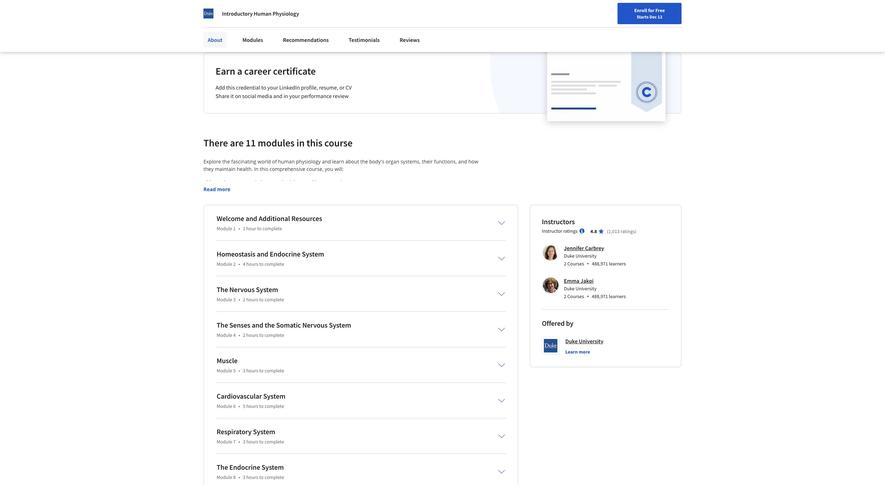 Task type: describe. For each thing, give the bounding box(es) containing it.
1 vertical spatial systems
[[372, 194, 391, 201]]

0 vertical spatial about
[[245, 10, 259, 17]]

4.8
[[590, 228, 597, 235]]

7
[[233, 439, 236, 445]]

homeostasis
[[315, 179, 344, 186]]

desktop
[[203, 254, 222, 260]]

for up hour on the top left of the page
[[254, 216, 261, 223]]

additional
[[259, 214, 290, 223]]

emma jakoi duke university 2 courses • 488,971 learners
[[564, 277, 626, 300]]

navigate
[[394, 261, 414, 268]]

respiratory
[[217, 427, 252, 436]]

jennifer carbrey image
[[543, 245, 559, 261]]

as
[[203, 246, 209, 253]]

and left "how"
[[458, 158, 467, 165]]

and up the return
[[222, 261, 231, 268]]

this inside "add this credential to your linkedin profile, resume, or cv share it on social media and in your performance review"
[[226, 84, 235, 91]]

course up the learn
[[324, 137, 353, 149]]

to inside "cardiovascular system module 6 • 5 hours to complete"
[[259, 403, 264, 410]]

journey
[[321, 254, 339, 260]]

measure
[[272, 268, 292, 275]]

university inside duke university link
[[579, 338, 603, 345]]

knowledge
[[221, 201, 246, 208]]

for left the mcat
[[420, 224, 427, 230]]

complete inside the nervous system module 3 • 2 hours to complete
[[265, 297, 284, 303]]

2 - from the top
[[203, 186, 205, 193]]

in right modules
[[297, 137, 305, 149]]

module inside the endocrine system module 8 • 3 hours to complete
[[217, 474, 232, 481]]

system inside the senses and the somatic nervous system module 4 • 2 hours to complete
[[329, 321, 351, 330]]

senses
[[229, 321, 250, 330]]

module inside "cardiovascular system module 6 • 5 hours to complete"
[[217, 403, 232, 410]]

on inside "add this credential to your linkedin profile, resume, or cv share it on social media and in your performance review"
[[235, 92, 241, 100]]

2 vertical spatial this
[[396, 254, 406, 260]]

learn more about coursera for business
[[215, 10, 314, 17]]

and inside welcome and additional resources module 1 • 1 hour to complete
[[246, 214, 257, 223]]

and down respiratory,
[[331, 194, 340, 201]]

resource
[[398, 224, 419, 230]]

and left the learn
[[322, 158, 331, 165]]

earn a career certificate
[[216, 65, 316, 77]]

human down resources
[[295, 224, 312, 230]]

learning
[[265, 246, 283, 253]]

courses for jennifer
[[567, 261, 584, 267]]

a right with
[[296, 246, 299, 253]]

then
[[203, 268, 214, 275]]

2 inside emma jakoi duke university 2 courses • 488,971 learners
[[564, 293, 566, 300]]

488,971 for jakoi
[[592, 293, 608, 300]]

read
[[203, 186, 216, 193]]

modules
[[242, 36, 263, 43]]

2 horizontal spatial of
[[289, 224, 294, 230]]

biology,
[[458, 216, 476, 223]]

• inside 'jennifer carbrey duke university 2 courses • 488,971 learners'
[[587, 260, 589, 268]]

their
[[422, 158, 433, 165]]

a right earn
[[237, 65, 242, 77]]

and inside the senses and the somatic nervous system module 4 • 2 hours to complete
[[252, 321, 263, 330]]

recommendations
[[283, 36, 329, 43]]

duke university link
[[565, 337, 603, 346]]

( 1,013 ratings )
[[607, 228, 636, 235]]

12
[[658, 14, 662, 20]]

will:
[[335, 166, 344, 172]]

jennifer carbrey link
[[564, 245, 604, 252]]

for down upon
[[230, 231, 237, 238]]

human up "resource"
[[403, 216, 420, 223]]

1 vertical spatial blood
[[293, 268, 307, 275]]

muscles,
[[271, 194, 291, 201]]

testimonials link
[[344, 32, 384, 48]]

4 inside the senses and the somatic nervous system module 4 • 2 hours to complete
[[233, 332, 236, 339]]

resources
[[291, 214, 322, 223]]

to inside the nervous system module 3 • 2 hours to complete
[[259, 297, 264, 303]]

3 inside respiratory system module 7 • 3 hours to complete
[[243, 439, 245, 445]]

2 inside 'jennifer carbrey duke university 2 courses • 488,971 learners'
[[564, 261, 566, 267]]

to down body.
[[388, 261, 393, 268]]

real-
[[253, 201, 264, 208]]

coursera
[[260, 10, 283, 17]]

and right vr
[[465, 246, 474, 253]]

5 inside muscle module 5 • 3 hours to complete
[[233, 368, 236, 374]]

in inside "add this credential to your linkedin profile, resume, or cv share it on social media and in your performance review"
[[284, 92, 288, 100]]

educational
[[402, 268, 430, 275]]

captivating
[[443, 254, 468, 260]]

duke for emma jakoi
[[564, 286, 575, 292]]

• inside respiratory system module 7 • 3 hours to complete
[[239, 439, 240, 445]]

in up nervous,
[[255, 179, 260, 186]]

human down "reality"
[[364, 254, 381, 260]]

the senses and the somatic nervous system module 4 • 2 hours to complete
[[217, 321, 351, 339]]

and down "gastrointestinal," at the left top of the page
[[296, 201, 305, 208]]

media
[[257, 92, 272, 100]]

the for the nervous system
[[217, 285, 228, 294]]

learn
[[332, 158, 344, 165]]

excellent
[[376, 224, 397, 230]]

duke university image
[[203, 9, 213, 18]]

a right as
[[210, 246, 213, 253]]

for inside enroll for free starts dec 12
[[648, 7, 654, 14]]

the up knowledge
[[228, 194, 235, 201]]

0 vertical spatial systems
[[380, 186, 398, 193]]

a left basic
[[237, 224, 240, 230]]

course up through
[[407, 254, 423, 260]]

2 horizontal spatial you
[[343, 261, 351, 268]]

to inside the senses and the somatic nervous system module 4 • 2 hours to complete
[[259, 332, 264, 339]]

jennifer carbrey duke university 2 courses • 488,971 learners
[[564, 245, 626, 268]]

2 1 from the left
[[243, 225, 245, 232]]

the inside - master key concepts in human physiology and homeostasis - delve into the nervous, endocrine, cardiovascular, respiratory, and urinary systems - examine the role of senses, muscles, gastrointestinal, and reproductive systems - apply knowledge to real-life situations and medical conditions this course is perfect for students, healthcare professionals, and anyone interested in human physiology and biology, building upon a basic understanding of human anatomy. this course is an excellent resource for mcat preparation or as a refresher for health professionals. as a bonus, enhance your learning with a unique immersive virtual reality (vr) experience, accessible on both vr and desktop platforms, that takes you on an incredible journey inside the human body. this course offers a captivating way to explore and understand complex physiological concepts, as you virtually shrink to navigate through blood vessels and then return to normal size to measure blood pressure. the course comes to life as an educational adventure.
[[331, 268, 340, 275]]

muscle module 5 • 3 hours to complete
[[217, 356, 284, 374]]

course down anyone
[[347, 224, 363, 230]]

homeostasis
[[217, 250, 255, 259]]

healthcare
[[285, 216, 309, 223]]

maintain
[[215, 166, 235, 172]]

size
[[256, 268, 264, 275]]

introductory
[[222, 10, 253, 17]]

to inside respiratory system module 7 • 3 hours to complete
[[259, 439, 264, 445]]

)
[[635, 228, 636, 235]]

to down complex
[[266, 268, 270, 275]]

endocrine inside the endocrine system module 8 • 3 hours to complete
[[229, 463, 260, 472]]

for left business
[[284, 10, 291, 17]]

inside
[[340, 254, 354, 260]]

4 inside homeostasis and endocrine system module 2 • 4 hours to complete
[[243, 261, 245, 267]]

system inside the nervous system module 3 • 2 hours to complete
[[256, 285, 278, 294]]

it
[[230, 92, 234, 100]]

2 inside the senses and the somatic nervous system module 4 • 2 hours to complete
[[243, 332, 245, 339]]

basic
[[241, 224, 253, 230]]

hours inside the nervous system module 3 • 2 hours to complete
[[246, 297, 258, 303]]

there are 11 modules in this course
[[203, 137, 353, 149]]

instructors
[[542, 217, 575, 226]]

shrink
[[372, 261, 387, 268]]

instructor
[[542, 228, 562, 234]]

they
[[203, 166, 214, 172]]

courses for emma
[[567, 293, 584, 300]]

1 horizontal spatial an
[[369, 224, 375, 230]]

course up upon
[[214, 216, 230, 223]]

to left the "real-"
[[247, 201, 252, 208]]

0 horizontal spatial life
[[264, 201, 271, 208]]

with
[[285, 246, 295, 253]]

2 inside homeostasis and endocrine system module 2 • 4 hours to complete
[[233, 261, 236, 267]]

both
[[445, 246, 456, 253]]

1,013
[[609, 228, 620, 235]]

hours inside muscle module 5 • 3 hours to complete
[[246, 368, 258, 374]]

senses,
[[253, 194, 270, 201]]

and up the preparation
[[447, 216, 456, 223]]

cv
[[346, 84, 352, 91]]

pressure.
[[308, 268, 330, 275]]

2 inside the nervous system module 3 • 2 hours to complete
[[243, 297, 245, 303]]

to right the return
[[231, 268, 236, 275]]

reality
[[359, 246, 374, 253]]

learn for learn more about coursera for business
[[215, 10, 229, 17]]

nervous,
[[240, 186, 260, 193]]

immersive
[[318, 246, 342, 253]]

and up the 'cardiovascular,'
[[305, 179, 314, 186]]

medical
[[306, 201, 324, 208]]

course down "virtually" at bottom left
[[341, 268, 357, 275]]

refresher
[[208, 231, 229, 238]]

complete inside the senses and the somatic nervous system module 4 • 2 hours to complete
[[265, 332, 284, 339]]

physiology
[[273, 10, 299, 17]]

2 vertical spatial physiology
[[421, 216, 446, 223]]

module inside the nervous system module 3 • 2 hours to complete
[[217, 297, 232, 303]]

488,971 for carbrey
[[592, 261, 608, 267]]

human
[[254, 10, 271, 17]]

human up endocrine,
[[261, 179, 277, 186]]

1 horizontal spatial ratings
[[621, 228, 635, 235]]

and inside homeostasis and endocrine system module 2 • 4 hours to complete
[[257, 250, 268, 259]]

system inside respiratory system module 7 • 3 hours to complete
[[253, 427, 275, 436]]

a down building
[[203, 231, 206, 238]]

learners for emma jakoi
[[609, 293, 626, 300]]

certificate
[[273, 65, 316, 77]]

jennifer
[[564, 245, 584, 252]]

cardiovascular system module 6 • 5 hours to complete
[[217, 392, 285, 410]]

• inside muscle module 5 • 3 hours to complete
[[239, 368, 240, 374]]

unique
[[300, 246, 316, 253]]

1 vertical spatial this
[[307, 137, 322, 149]]

0 horizontal spatial of
[[247, 194, 252, 201]]

how
[[468, 158, 478, 165]]

1 vertical spatial you
[[273, 254, 281, 260]]

reviews link
[[395, 32, 424, 48]]

• inside the endocrine system module 8 • 3 hours to complete
[[239, 474, 240, 481]]

muscle
[[217, 356, 238, 365]]

modules link
[[238, 32, 267, 48]]

1 horizontal spatial is
[[364, 224, 368, 230]]

virtually
[[353, 261, 371, 268]]

earn
[[216, 65, 235, 77]]

jakoi
[[581, 277, 594, 284]]



Task type: vqa. For each thing, say whether or not it's contained in the screenshot.


Task type: locate. For each thing, give the bounding box(es) containing it.
module down muscle
[[217, 368, 232, 374]]

learn more about coursera for business link
[[215, 10, 314, 17]]

the up 'maintain'
[[222, 158, 230, 165]]

this up course,
[[307, 137, 322, 149]]

respiratory,
[[323, 186, 350, 193]]

3 inside muscle module 5 • 3 hours to complete
[[243, 368, 245, 374]]

of right the world
[[272, 158, 277, 165]]

1 module from the top
[[217, 225, 232, 232]]

complete inside "cardiovascular system module 6 • 5 hours to complete"
[[265, 403, 284, 410]]

more inside learn more button
[[579, 349, 590, 355]]

1 vertical spatial this
[[336, 224, 346, 230]]

1 horizontal spatial 1
[[243, 225, 245, 232]]

0 vertical spatial life
[[264, 201, 271, 208]]

concepts
[[233, 179, 254, 186]]

module left 8
[[217, 474, 232, 481]]

physiology inside explore the fascinating world of human physiology and learn about the body's organ systems, their functions, and how they maintain health. in this comprehensive course, you will:
[[296, 158, 321, 165]]

your up media
[[267, 84, 278, 91]]

an down anyone
[[369, 224, 375, 230]]

to inside muscle module 5 • 3 hours to complete
[[259, 368, 264, 374]]

way
[[470, 254, 479, 260]]

to up muscle module 5 • 3 hours to complete on the left bottom
[[259, 332, 264, 339]]

to up "cardiovascular system module 6 • 5 hours to complete"
[[259, 368, 264, 374]]

488,971 inside emma jakoi duke university 2 courses • 488,971 learners
[[592, 293, 608, 300]]

learn inside button
[[565, 349, 578, 355]]

• right 7
[[239, 439, 240, 445]]

learners inside emma jakoi duke university 2 courses • 488,971 learners
[[609, 293, 626, 300]]

0 horizontal spatial this
[[226, 84, 235, 91]]

takes
[[259, 254, 271, 260]]

0 horizontal spatial this
[[203, 216, 213, 223]]

physiology down comprehensive
[[279, 179, 303, 186]]

1 horizontal spatial nervous
[[302, 321, 328, 330]]

learners for jennifer carbrey
[[609, 261, 626, 267]]

module left 6 at the bottom left of page
[[217, 403, 232, 410]]

this down the experience,
[[396, 254, 406, 260]]

7 hours from the top
[[246, 474, 258, 481]]

the for the senses and the somatic nervous system
[[217, 321, 228, 330]]

career
[[244, 65, 271, 77]]

learn right duke university 'icon'
[[215, 10, 229, 17]]

module down senses
[[217, 332, 232, 339]]

the inside the senses and the somatic nervous system module 4 • 2 hours to complete
[[217, 321, 228, 330]]

2 488,971 from the top
[[592, 293, 608, 300]]

situations
[[272, 201, 295, 208]]

- down read
[[203, 194, 205, 201]]

1 horizontal spatial your
[[267, 84, 278, 91]]

share
[[216, 92, 229, 100]]

accessible
[[413, 246, 437, 253]]

• down jakoi
[[587, 293, 589, 300]]

courses inside emma jakoi duke university 2 courses • 488,971 learners
[[567, 293, 584, 300]]

2 down emma
[[564, 293, 566, 300]]

2 module from the top
[[217, 261, 232, 267]]

hours inside respiratory system module 7 • 3 hours to complete
[[246, 439, 258, 445]]

or left the cv
[[339, 84, 344, 91]]

resume,
[[319, 84, 338, 91]]

2 horizontal spatial on
[[438, 246, 444, 253]]

university inside 'jennifer carbrey duke university 2 courses • 488,971 learners'
[[576, 253, 597, 259]]

courses down jennifer
[[567, 261, 584, 267]]

2 vertical spatial as
[[389, 268, 394, 275]]

0 vertical spatial or
[[339, 84, 344, 91]]

1 courses from the top
[[567, 261, 584, 267]]

of inside explore the fascinating world of human physiology and learn about the body's organ systems, their functions, and how they maintain health. in this comprehensive course, you will:
[[272, 158, 277, 165]]

0 vertical spatial this
[[203, 216, 213, 223]]

• right 6 at the bottom left of page
[[239, 403, 240, 410]]

hours inside "cardiovascular system module 6 • 5 hours to complete"
[[246, 403, 258, 410]]

0 vertical spatial duke
[[564, 253, 575, 259]]

None search field
[[101, 4, 272, 19]]

the right into
[[231, 186, 239, 193]]

1 horizontal spatial 5
[[243, 403, 245, 410]]

modules
[[258, 137, 295, 149]]

of down healthcare
[[289, 224, 294, 230]]

emma jakoi image
[[543, 278, 559, 293]]

duke down emma
[[564, 286, 575, 292]]

1 vertical spatial university
[[576, 286, 597, 292]]

to up size
[[259, 261, 264, 267]]

enroll for free starts dec 12
[[634, 7, 665, 20]]

1 horizontal spatial of
[[272, 158, 277, 165]]

8 module from the top
[[217, 474, 232, 481]]

0 horizontal spatial about
[[245, 10, 259, 17]]

an
[[369, 224, 375, 230], [290, 254, 296, 260], [395, 268, 401, 275]]

1 horizontal spatial life
[[381, 268, 388, 275]]

0 vertical spatial as
[[478, 224, 483, 230]]

- left delve
[[203, 186, 205, 193]]

starts
[[637, 14, 649, 20]]

0 vertical spatial learn
[[215, 10, 229, 17]]

this inside explore the fascinating world of human physiology and learn about the body's organ systems, their functions, and how they maintain health. in this comprehensive course, you will:
[[260, 166, 268, 172]]

and inside "add this credential to your linkedin profile, resume, or cv share it on social media and in your performance review"
[[273, 92, 282, 100]]

2 horizontal spatial an
[[395, 268, 401, 275]]

system inside homeostasis and endocrine system module 2 • 4 hours to complete
[[302, 250, 324, 259]]

duke inside 'jennifer carbrey duke university 2 courses • 488,971 learners'
[[564, 253, 575, 259]]

4 module from the top
[[217, 332, 232, 339]]

in up "resource"
[[398, 216, 402, 223]]

2 vertical spatial university
[[579, 338, 603, 345]]

more for read more
[[217, 186, 230, 193]]

of down nervous,
[[247, 194, 252, 201]]

or down the biology,
[[472, 224, 477, 230]]

• down jennifer carbrey link
[[587, 260, 589, 268]]

learn down duke university
[[565, 349, 578, 355]]

3 inside the nervous system module 3 • 2 hours to complete
[[233, 297, 236, 303]]

and
[[273, 92, 282, 100], [322, 158, 331, 165], [458, 158, 467, 165], [305, 179, 314, 186], [351, 186, 360, 193], [331, 194, 340, 201], [296, 201, 305, 208], [246, 214, 257, 223], [344, 216, 353, 223], [447, 216, 456, 223], [465, 246, 474, 253], [257, 250, 268, 259], [222, 261, 231, 268], [467, 261, 476, 268], [252, 321, 263, 330]]

0 vertical spatial courses
[[567, 261, 584, 267]]

physiological
[[282, 261, 312, 268]]

human
[[278, 158, 295, 165], [261, 179, 277, 186], [403, 216, 420, 223], [295, 224, 312, 230], [364, 254, 381, 260]]

carbrey
[[585, 245, 604, 252]]

0 horizontal spatial as
[[336, 261, 341, 268]]

4 - from the top
[[203, 201, 205, 208]]

a
[[237, 65, 242, 77], [237, 224, 240, 230], [203, 231, 206, 238], [210, 246, 213, 253], [296, 246, 299, 253], [439, 254, 442, 260]]

0 vertical spatial endocrine
[[270, 250, 301, 259]]

1 horizontal spatial 4
[[243, 261, 245, 267]]

functions,
[[434, 158, 457, 165]]

more down duke university link
[[579, 349, 590, 355]]

1 vertical spatial life
[[381, 268, 388, 275]]

2 down jennifer
[[564, 261, 566, 267]]

11
[[246, 137, 256, 149]]

module left 7
[[217, 439, 232, 445]]

master
[[206, 179, 223, 186]]

body.
[[382, 254, 395, 260]]

1 vertical spatial 488,971
[[592, 293, 608, 300]]

3 inside the endocrine system module 8 • 3 hours to complete
[[243, 474, 245, 481]]

comprehensive
[[270, 166, 305, 172]]

module inside respiratory system module 7 • 3 hours to complete
[[217, 439, 232, 445]]

there
[[203, 137, 228, 149]]

dec
[[649, 14, 657, 20]]

the endocrine system module 8 • 3 hours to complete
[[217, 463, 284, 481]]

on left both
[[438, 246, 444, 253]]

the inside the nervous system module 3 • 2 hours to complete
[[217, 285, 228, 294]]

urinary
[[362, 186, 378, 193]]

3 hours from the top
[[246, 332, 258, 339]]

complete inside homeostasis and endocrine system module 2 • 4 hours to complete
[[265, 261, 284, 267]]

0 vertical spatial university
[[576, 253, 597, 259]]

4 up normal on the left bottom of page
[[243, 261, 245, 267]]

are
[[230, 137, 244, 149]]

this
[[226, 84, 235, 91], [307, 137, 322, 149], [260, 166, 268, 172]]

488,971 inside 'jennifer carbrey duke university 2 courses • 488,971 learners'
[[592, 261, 608, 267]]

delve
[[206, 186, 219, 193]]

(
[[607, 228, 609, 235]]

3 - from the top
[[203, 194, 205, 201]]

more down key
[[217, 186, 230, 193]]

1 vertical spatial learners
[[609, 293, 626, 300]]

on down with
[[283, 254, 289, 260]]

hours down "that" on the bottom of the page
[[246, 261, 258, 267]]

or inside "add this credential to your linkedin profile, resume, or cv share it on social media and in your performance review"
[[339, 84, 344, 91]]

2 learners from the top
[[609, 293, 626, 300]]

0 horizontal spatial you
[[273, 254, 281, 260]]

1 horizontal spatial blood
[[435, 261, 448, 268]]

the
[[222, 158, 230, 165], [360, 158, 368, 165], [231, 186, 239, 193], [228, 194, 235, 201], [355, 254, 363, 260], [265, 321, 275, 330]]

understand
[[232, 261, 260, 268]]

physiology for muscles,
[[279, 179, 303, 186]]

hours right 8
[[246, 474, 258, 481]]

to
[[261, 84, 266, 91], [247, 201, 252, 208], [257, 225, 261, 232], [480, 254, 485, 260], [259, 261, 264, 267], [388, 261, 393, 268], [231, 268, 236, 275], [266, 268, 270, 275], [375, 268, 379, 275], [259, 297, 264, 303], [259, 332, 264, 339], [259, 368, 264, 374], [259, 403, 264, 410], [259, 439, 264, 445], [259, 474, 264, 481]]

duke down jennifer
[[564, 253, 575, 259]]

normal
[[238, 268, 254, 275]]

-
[[203, 179, 205, 186], [203, 186, 205, 193], [203, 194, 205, 201], [203, 201, 205, 208]]

physiology up the mcat
[[421, 216, 446, 223]]

return
[[215, 268, 230, 275]]

as down inside
[[336, 261, 341, 268]]

courses inside 'jennifer carbrey duke university 2 courses • 488,971 learners'
[[567, 261, 584, 267]]

• inside the senses and the somatic nervous system module 4 • 2 hours to complete
[[239, 332, 240, 339]]

1 vertical spatial learn
[[565, 349, 578, 355]]

learners
[[609, 261, 626, 267], [609, 293, 626, 300]]

complete inside welcome and additional resources module 1 • 1 hour to complete
[[262, 225, 282, 232]]

1 vertical spatial or
[[472, 224, 477, 230]]

0 horizontal spatial blood
[[293, 268, 307, 275]]

1 vertical spatial about
[[345, 158, 359, 165]]

interested
[[373, 216, 397, 223]]

free
[[655, 7, 665, 14]]

to inside welcome and additional resources module 1 • 1 hour to complete
[[257, 225, 261, 232]]

hours inside homeostasis and endocrine system module 2 • 4 hours to complete
[[246, 261, 258, 267]]

0 vertical spatial this
[[226, 84, 235, 91]]

the left body's on the top
[[360, 158, 368, 165]]

university inside emma jakoi duke university 2 courses • 488,971 learners
[[576, 286, 597, 292]]

complete inside the endocrine system module 8 • 3 hours to complete
[[265, 474, 284, 481]]

• inside emma jakoi duke university 2 courses • 488,971 learners
[[587, 293, 589, 300]]

0 vertical spatial an
[[369, 224, 375, 230]]

the for the endocrine system
[[217, 463, 228, 472]]

anyone
[[354, 216, 372, 223]]

6 hours from the top
[[246, 439, 258, 445]]

module inside muscle module 5 • 3 hours to complete
[[217, 368, 232, 374]]

to right hour on the top left of the page
[[257, 225, 261, 232]]

you
[[325, 166, 333, 172], [273, 254, 281, 260], [343, 261, 351, 268]]

1 hours from the top
[[246, 261, 258, 267]]

1 - from the top
[[203, 179, 205, 186]]

learners inside 'jennifer carbrey duke university 2 courses • 488,971 learners'
[[609, 261, 626, 267]]

hours inside the senses and the somatic nervous system module 4 • 2 hours to complete
[[246, 332, 258, 339]]

• left basic
[[239, 225, 240, 232]]

1 488,971 from the top
[[592, 261, 608, 267]]

enhance
[[231, 246, 251, 253]]

learn more
[[565, 349, 590, 355]]

nervous inside the senses and the somatic nervous system module 4 • 2 hours to complete
[[302, 321, 328, 330]]

reviews
[[400, 36, 420, 43]]

0 horizontal spatial learn
[[215, 10, 229, 17]]

explore the fascinating world of human physiology and learn about the body's organ systems, their functions, and how they maintain health. in this comprehensive course, you will:
[[203, 158, 480, 172]]

university down jakoi
[[576, 286, 597, 292]]

5 module from the top
[[217, 368, 232, 374]]

and up reproductive
[[351, 186, 360, 193]]

• inside homeostasis and endocrine system module 2 • 4 hours to complete
[[239, 261, 240, 267]]

the up "virtually" at bottom left
[[355, 254, 363, 260]]

1 vertical spatial 4
[[233, 332, 236, 339]]

your inside - master key concepts in human physiology and homeostasis - delve into the nervous, endocrine, cardiovascular, respiratory, and urinary systems - examine the role of senses, muscles, gastrointestinal, and reproductive systems - apply knowledge to real-life situations and medical conditions this course is perfect for students, healthcare professionals, and anyone interested in human physiology and biology, building upon a basic understanding of human anatomy. this course is an excellent resource for mcat preparation or as a refresher for health professionals. as a bonus, enhance your learning with a unique immersive virtual reality (vr) experience, accessible on both vr and desktop platforms, that takes you on an incredible journey inside the human body. this course offers a captivating way to explore and understand complex physiological concepts, as you virtually shrink to navigate through blood vessels and then return to normal size to measure blood pressure. the course comes to life as an educational adventure.
[[253, 246, 263, 253]]

endocrine,
[[261, 186, 286, 193]]

blood down physiological
[[293, 268, 307, 275]]

• inside "cardiovascular system module 6 • 5 hours to complete"
[[239, 403, 240, 410]]

2 vertical spatial this
[[260, 166, 268, 172]]

on right it
[[235, 92, 241, 100]]

1 horizontal spatial this
[[336, 224, 346, 230]]

human up comprehensive
[[278, 158, 295, 165]]

explore
[[203, 261, 221, 268]]

duke inside emma jakoi duke university 2 courses • 488,971 learners
[[564, 286, 575, 292]]

• inside welcome and additional resources module 1 • 1 hour to complete
[[239, 225, 240, 232]]

3 up senses
[[233, 297, 236, 303]]

read more
[[203, 186, 230, 193]]

2 vertical spatial of
[[289, 224, 294, 230]]

0 vertical spatial learners
[[609, 261, 626, 267]]

• inside the nervous system module 3 • 2 hours to complete
[[239, 297, 240, 303]]

you inside explore the fascinating world of human physiology and learn about the body's organ systems, their functions, and how they maintain health. in this comprehensive course, you will:
[[325, 166, 333, 172]]

complete inside respiratory system module 7 • 3 hours to complete
[[265, 439, 284, 445]]

1 horizontal spatial or
[[472, 224, 477, 230]]

to up media
[[261, 84, 266, 91]]

3 right 8
[[243, 474, 245, 481]]

to inside homeostasis and endocrine system module 2 • 4 hours to complete
[[259, 261, 264, 267]]

2 vertical spatial duke
[[565, 338, 578, 345]]

2 horizontal spatial this
[[396, 254, 406, 260]]

and down way
[[467, 261, 476, 268]]

a right offers
[[439, 254, 442, 260]]

module inside homeostasis and endocrine system module 2 • 4 hours to complete
[[217, 261, 232, 267]]

physiology for will:
[[296, 158, 321, 165]]

0 vertical spatial on
[[235, 92, 241, 100]]

virtual
[[343, 246, 358, 253]]

this up it
[[226, 84, 235, 91]]

6 module from the top
[[217, 403, 232, 410]]

preparation
[[443, 224, 470, 230]]

more for learn more
[[579, 349, 590, 355]]

and left anyone
[[344, 216, 353, 223]]

life down senses,
[[264, 201, 271, 208]]

0 horizontal spatial ratings
[[563, 228, 578, 234]]

0 vertical spatial your
[[267, 84, 278, 91]]

upon
[[223, 224, 236, 230]]

1 vertical spatial an
[[290, 254, 296, 260]]

• up cardiovascular
[[239, 368, 240, 374]]

module inside the senses and the somatic nervous system module 4 • 2 hours to complete
[[217, 332, 232, 339]]

0 horizontal spatial is
[[231, 216, 235, 223]]

0 horizontal spatial nervous
[[229, 285, 255, 294]]

more inside read more button
[[217, 186, 230, 193]]

1 horizontal spatial you
[[325, 166, 333, 172]]

- left apply
[[203, 201, 205, 208]]

1 horizontal spatial learn
[[565, 349, 578, 355]]

2 courses from the top
[[567, 293, 584, 300]]

complex
[[261, 261, 281, 268]]

3 module from the top
[[217, 297, 232, 303]]

2 down senses
[[243, 332, 245, 339]]

course,
[[307, 166, 323, 172]]

2 horizontal spatial as
[[478, 224, 483, 230]]

0 vertical spatial blood
[[435, 261, 448, 268]]

0 horizontal spatial your
[[253, 246, 263, 253]]

the
[[331, 268, 340, 275], [217, 285, 228, 294], [217, 321, 228, 330], [217, 463, 228, 472]]

reproductive
[[341, 194, 371, 201]]

university for jakoi
[[576, 286, 597, 292]]

2 horizontal spatial your
[[289, 92, 300, 100]]

5 hours from the top
[[246, 403, 258, 410]]

as down body.
[[389, 268, 394, 275]]

• up senses
[[239, 297, 240, 303]]

complete inside muscle module 5 • 3 hours to complete
[[265, 368, 284, 374]]

1 vertical spatial nervous
[[302, 321, 328, 330]]

the inside the senses and the somatic nervous system module 4 • 2 hours to complete
[[265, 321, 275, 330]]

0 vertical spatial nervous
[[229, 285, 255, 294]]

6
[[233, 403, 236, 410]]

0 vertical spatial 488,971
[[592, 261, 608, 267]]

- up read
[[203, 179, 205, 186]]

linkedin
[[279, 84, 300, 91]]

2 vertical spatial more
[[579, 349, 590, 355]]

the inside the endocrine system module 8 • 3 hours to complete
[[217, 463, 228, 472]]

is down anyone
[[364, 224, 368, 230]]

to down shrink
[[375, 268, 379, 275]]

4 hours from the top
[[246, 368, 258, 374]]

0 horizontal spatial 1
[[233, 225, 236, 232]]

1 horizontal spatial on
[[283, 254, 289, 260]]

or inside - master key concepts in human physiology and homeostasis - delve into the nervous, endocrine, cardiovascular, respiratory, and urinary systems - examine the role of senses, muscles, gastrointestinal, and reproductive systems - apply knowledge to real-life situations and medical conditions this course is perfect for students, healthcare professionals, and anyone interested in human physiology and biology, building upon a basic understanding of human anatomy. this course is an excellent resource for mcat preparation or as a refresher for health professionals. as a bonus, enhance your learning with a unique immersive virtual reality (vr) experience, accessible on both vr and desktop platforms, that takes you on an incredible journey inside the human body. this course offers a captivating way to explore and understand complex physiological concepts, as you virtually shrink to navigate through blood vessels and then return to normal size to measure blood pressure. the course comes to life as an educational adventure.
[[472, 224, 477, 230]]

in down linkedin
[[284, 92, 288, 100]]

life
[[264, 201, 271, 208], [381, 268, 388, 275]]

to right way
[[480, 254, 485, 260]]

1 vertical spatial on
[[438, 246, 444, 253]]

0 vertical spatial 4
[[243, 261, 245, 267]]

7 module from the top
[[217, 439, 232, 445]]

1 vertical spatial duke
[[564, 286, 575, 292]]

your
[[267, 84, 278, 91], [289, 92, 300, 100], [253, 246, 263, 253]]

professionals.
[[254, 231, 287, 238]]

is
[[231, 216, 235, 223], [364, 224, 368, 230]]

coursera enterprise logos image
[[523, 0, 665, 13]]

8
[[233, 474, 236, 481]]

endocrine inside homeostasis and endocrine system module 2 • 4 hours to complete
[[270, 250, 301, 259]]

platforms,
[[223, 254, 247, 260]]

university for carbrey
[[576, 253, 597, 259]]

hours inside the endocrine system module 8 • 3 hours to complete
[[246, 474, 258, 481]]

1 vertical spatial your
[[289, 92, 300, 100]]

nervous inside the nervous system module 3 • 2 hours to complete
[[229, 285, 255, 294]]

2 vertical spatial on
[[283, 254, 289, 260]]

1 vertical spatial endocrine
[[229, 463, 260, 472]]

and up complex
[[257, 250, 268, 259]]

0 horizontal spatial on
[[235, 92, 241, 100]]

0 vertical spatial more
[[230, 10, 243, 17]]

1 vertical spatial physiology
[[279, 179, 303, 186]]

5 inside "cardiovascular system module 6 • 5 hours to complete"
[[243, 403, 245, 410]]

2 vertical spatial you
[[343, 261, 351, 268]]

you down learning
[[273, 254, 281, 260]]

introductory human physiology
[[222, 10, 299, 17]]

duke up 'learn more'
[[565, 338, 578, 345]]

learn for learn more
[[565, 349, 578, 355]]

0 vertical spatial you
[[325, 166, 333, 172]]

1 vertical spatial more
[[217, 186, 230, 193]]

1 horizontal spatial this
[[260, 166, 268, 172]]

1 1 from the left
[[233, 225, 236, 232]]

duke for jennifer carbrey
[[564, 253, 575, 259]]

concepts,
[[313, 261, 335, 268]]

5 down muscle
[[233, 368, 236, 374]]

coursera career certificate image
[[547, 45, 666, 121]]

to inside "add this credential to your linkedin profile, resume, or cv share it on social media and in your performance review"
[[261, 84, 266, 91]]

0 vertical spatial 5
[[233, 368, 236, 374]]

as right the preparation
[[478, 224, 483, 230]]

or
[[339, 84, 344, 91], [472, 224, 477, 230]]

experience,
[[385, 246, 412, 253]]

1 horizontal spatial as
[[389, 268, 394, 275]]

hour
[[246, 225, 256, 232]]

nervous
[[229, 285, 255, 294], [302, 321, 328, 330]]

1 horizontal spatial about
[[345, 158, 359, 165]]

0 horizontal spatial 4
[[233, 332, 236, 339]]

life down shrink
[[381, 268, 388, 275]]

more
[[230, 10, 243, 17], [217, 186, 230, 193], [579, 349, 590, 355]]

0 horizontal spatial an
[[290, 254, 296, 260]]

1 learners from the top
[[609, 261, 626, 267]]

recommendations link
[[279, 32, 333, 48]]

module inside welcome and additional resources module 1 • 1 hour to complete
[[217, 225, 232, 232]]

2 hours from the top
[[246, 297, 258, 303]]

and right senses
[[252, 321, 263, 330]]

systems right urinary
[[380, 186, 398, 193]]

apply
[[206, 201, 219, 208]]

to right 8
[[259, 474, 264, 481]]

0 vertical spatial physiology
[[296, 158, 321, 165]]

hours right 7
[[246, 439, 258, 445]]

system inside "cardiovascular system module 6 • 5 hours to complete"
[[263, 392, 285, 401]]

0 horizontal spatial 5
[[233, 368, 236, 374]]

system inside the endocrine system module 8 • 3 hours to complete
[[262, 463, 284, 472]]

about inside explore the fascinating world of human physiology and learn about the body's organ systems, their functions, and how they maintain health. in this comprehensive course, you will:
[[345, 158, 359, 165]]

0 horizontal spatial endocrine
[[229, 463, 260, 472]]

university up learn more button
[[579, 338, 603, 345]]

• down senses
[[239, 332, 240, 339]]

courses down 'emma jakoi' 'link'
[[567, 293, 584, 300]]

to inside the endocrine system module 8 • 3 hours to complete
[[259, 474, 264, 481]]

human inside explore the fascinating world of human physiology and learn about the body's organ systems, their functions, and how they maintain health. in this comprehensive course, you will:
[[278, 158, 295, 165]]

2 vertical spatial your
[[253, 246, 263, 253]]

• right 8
[[239, 474, 240, 481]]

3 right 7
[[243, 439, 245, 445]]



